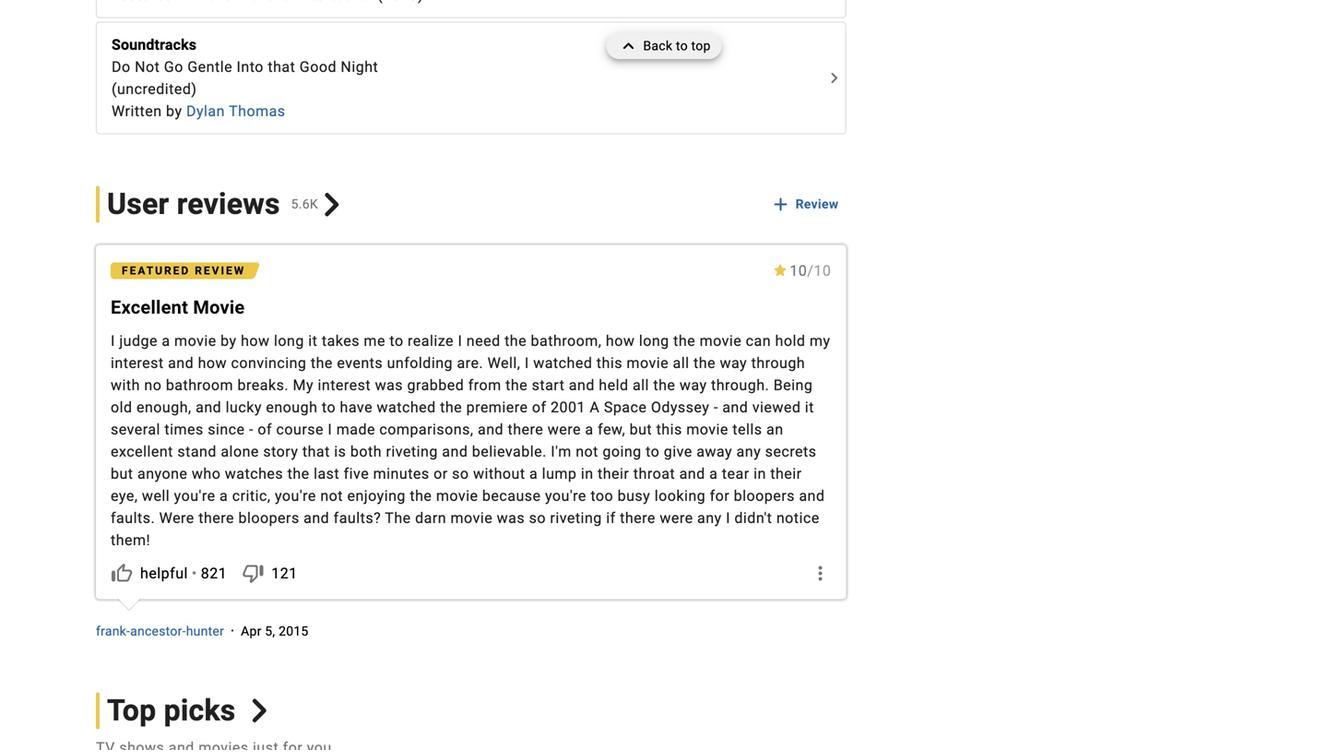 Task type: locate. For each thing, give the bounding box(es) containing it.
riveting
[[386, 443, 438, 460], [550, 509, 602, 527]]

you're down the lump at the bottom left of the page
[[545, 487, 587, 505]]

by down movie
[[221, 332, 237, 350]]

premiere
[[467, 399, 528, 416]]

not
[[576, 443, 599, 460], [321, 487, 343, 505]]

my
[[810, 332, 831, 350]]

this up give
[[657, 421, 683, 438]]

i left made
[[328, 421, 332, 438]]

back to top
[[644, 38, 711, 54]]

1 horizontal spatial of
[[532, 399, 547, 416]]

any down tells
[[737, 443, 761, 460]]

and up notice
[[799, 487, 825, 505]]

was down events
[[375, 377, 403, 394]]

0 horizontal spatial you're
[[174, 487, 216, 505]]

bathroom
[[166, 377, 234, 394]]

2 horizontal spatial there
[[620, 509, 656, 527]]

hold
[[776, 332, 806, 350]]

this up held
[[597, 354, 623, 372]]

movie
[[174, 332, 217, 350], [700, 332, 742, 350], [627, 354, 669, 372], [687, 421, 729, 438], [436, 487, 478, 505], [451, 509, 493, 527]]

apr 5, 2015
[[241, 624, 309, 639]]

frank-ancestor-hunter
[[96, 624, 224, 639]]

0 horizontal spatial 10
[[790, 262, 808, 280]]

1 horizontal spatial all
[[673, 354, 690, 372]]

critic,
[[232, 487, 271, 505]]

to right me
[[390, 332, 404, 350]]

movie
[[193, 297, 245, 318]]

soundtracks button
[[112, 34, 822, 56]]

in up too
[[581, 465, 594, 483]]

riveting down too
[[550, 509, 602, 527]]

you're down the last
[[275, 487, 316, 505]]

bathroom,
[[531, 332, 602, 350]]

darn
[[415, 509, 447, 527]]

there down busy
[[620, 509, 656, 527]]

of down start
[[532, 399, 547, 416]]

that inside the i judge a movie by how long it takes me to realize i need the bathroom, how long the movie can hold my interest and how convincing the events unfolding are. well, i watched this movie all the way through with no bathroom breaks. my interest was grabbed from the start and held all the way through. being old enough, and lucky enough to have watched the premiere of 2001 a space odyssey - and viewed it several times since - of course i made comparisons, and there were a few, but this movie tells an excellent stand alone story that is both riveting and believable. i'm not going to give away any secrets but anyone who watches the last five minutes or so without a lump in their throat and a tear in their eye, well you're a critic, you're not enjoying the movie because you're too busy looking for bloopers and faults. were there bloopers and faults? the darn movie was so riveting if there were any i didn't notice them!
[[303, 443, 330, 460]]

1 horizontal spatial were
[[660, 509, 693, 527]]

were up the i'm
[[548, 421, 581, 438]]

0 horizontal spatial so
[[452, 465, 469, 483]]

or
[[434, 465, 448, 483]]

by inside the i judge a movie by how long it takes me to realize i need the bathroom, how long the movie can hold my interest and how convincing the events unfolding are. well, i watched this movie all the way through with no bathroom breaks. my interest was grabbed from the start and held all the way through. being old enough, and lucky enough to have watched the premiere of 2001 a space odyssey - and viewed it several times since - of course i made comparisons, and there were a few, but this movie tells an excellent stand alone story that is both riveting and believable. i'm not going to give away any secrets but anyone who watches the last five minutes or so without a lump in their throat and a tear in their eye, well you're a critic, you're not enjoying the movie because you're too busy looking for bloopers and faults. were there bloopers and faults? the darn movie was so riveting if there were any i didn't notice them!
[[221, 332, 237, 350]]

and up "looking"
[[680, 465, 706, 483]]

the
[[505, 332, 527, 350], [674, 332, 696, 350], [311, 354, 333, 372], [694, 354, 716, 372], [506, 377, 528, 394], [654, 377, 676, 394], [440, 399, 462, 416], [288, 465, 310, 483], [410, 487, 432, 505]]

0 horizontal spatial their
[[598, 465, 630, 483]]

was down because
[[497, 509, 525, 527]]

0 horizontal spatial was
[[375, 377, 403, 394]]

0 horizontal spatial not
[[321, 487, 343, 505]]

and down bathroom at left bottom
[[196, 399, 222, 416]]

1 horizontal spatial long
[[639, 332, 670, 350]]

- down through.
[[714, 399, 719, 416]]

1 vertical spatial bloopers
[[238, 509, 300, 527]]

0 vertical spatial -
[[714, 399, 719, 416]]

so right or
[[452, 465, 469, 483]]

movie down or
[[436, 487, 478, 505]]

more options image
[[810, 562, 832, 585]]

0 horizontal spatial of
[[258, 421, 272, 438]]

i
[[111, 332, 115, 350], [458, 332, 463, 350], [525, 354, 529, 372], [328, 421, 332, 438], [726, 509, 731, 527]]

minutes
[[373, 465, 430, 483]]

i left need
[[458, 332, 463, 350]]

way up odyssey
[[680, 377, 707, 394]]

there up believable.
[[508, 421, 544, 438]]

all
[[673, 354, 690, 372], [633, 377, 650, 394]]

bloopers down critic,
[[238, 509, 300, 527]]

held
[[599, 377, 629, 394]]

of up "story"
[[258, 421, 272, 438]]

not right the i'm
[[576, 443, 599, 460]]

0 vertical spatial bloopers
[[734, 487, 795, 505]]

without
[[473, 465, 526, 483]]

0 horizontal spatial but
[[111, 465, 133, 483]]

1 horizontal spatial but
[[630, 421, 652, 438]]

bloopers up didn't
[[734, 487, 795, 505]]

a
[[162, 332, 170, 350], [585, 421, 594, 438], [530, 465, 538, 483], [710, 465, 718, 483], [220, 487, 228, 505]]

how
[[241, 332, 270, 350], [606, 332, 635, 350], [198, 354, 227, 372]]

chevron right inline image
[[248, 699, 271, 723]]

0 vertical spatial any
[[737, 443, 761, 460]]

0 horizontal spatial riveting
[[386, 443, 438, 460]]

too
[[591, 487, 614, 505]]

1 horizontal spatial not
[[576, 443, 599, 460]]

but down space
[[630, 421, 652, 438]]

well,
[[488, 354, 521, 372]]

their down secrets
[[771, 465, 802, 483]]

0 vertical spatial but
[[630, 421, 652, 438]]

interest up have
[[318, 377, 371, 394]]

0 horizontal spatial long
[[274, 332, 304, 350]]

believable.
[[472, 443, 547, 460]]

1 vertical spatial watched
[[377, 399, 436, 416]]

odyssey
[[651, 399, 710, 416]]

times
[[165, 421, 204, 438]]

helpful
[[140, 565, 188, 582]]

excellent
[[111, 443, 173, 460]]

1 vertical spatial -
[[249, 421, 254, 438]]

since
[[208, 421, 245, 438]]

1 horizontal spatial so
[[529, 509, 546, 527]]

how up bathroom at left bottom
[[198, 354, 227, 372]]

any down for
[[698, 509, 722, 527]]

featured
[[122, 264, 190, 277]]

0 horizontal spatial -
[[249, 421, 254, 438]]

1 vertical spatial not
[[321, 487, 343, 505]]

how up convincing
[[241, 332, 270, 350]]

how up held
[[606, 332, 635, 350]]

1 vertical spatial all
[[633, 377, 650, 394]]

1 horizontal spatial it
[[805, 399, 815, 416]]

their down going
[[598, 465, 630, 483]]

by
[[166, 102, 182, 120], [221, 332, 237, 350]]

and down through.
[[723, 399, 749, 416]]

not down the last
[[321, 487, 343, 505]]

that right the "into"
[[268, 58, 296, 76]]

1 horizontal spatial their
[[771, 465, 802, 483]]

enough,
[[137, 399, 192, 416]]

1 horizontal spatial in
[[754, 465, 767, 483]]

looking
[[655, 487, 706, 505]]

all up odyssey
[[673, 354, 690, 372]]

secrets
[[765, 443, 817, 460]]

0 vertical spatial watched
[[534, 354, 593, 372]]

0 horizontal spatial interest
[[111, 354, 164, 372]]

1 horizontal spatial 10
[[814, 262, 832, 280]]

bloopers
[[734, 487, 795, 505], [238, 509, 300, 527]]

0 vertical spatial by
[[166, 102, 182, 120]]

watched
[[534, 354, 593, 372], [377, 399, 436, 416]]

watched down the bathroom,
[[534, 354, 593, 372]]

old
[[111, 399, 132, 416]]

to left top
[[676, 38, 688, 54]]

a left tear
[[710, 465, 718, 483]]

1 horizontal spatial you're
[[275, 487, 316, 505]]

chevron right inline image
[[320, 193, 344, 216]]

you're down who
[[174, 487, 216, 505]]

top
[[692, 38, 711, 54]]

0 horizontal spatial were
[[548, 421, 581, 438]]

notice
[[777, 509, 820, 527]]

of
[[532, 399, 547, 416], [258, 421, 272, 438]]

excellent movie
[[111, 297, 245, 318]]

1 vertical spatial any
[[698, 509, 722, 527]]

and left faults?
[[304, 509, 330, 527]]

long up odyssey
[[639, 332, 670, 350]]

1 vertical spatial was
[[497, 509, 525, 527]]

0 horizontal spatial any
[[698, 509, 722, 527]]

give
[[664, 443, 693, 460]]

3 you're from the left
[[545, 487, 587, 505]]

see more image
[[823, 67, 846, 89]]

10
[[790, 262, 808, 280], [814, 262, 832, 280]]

0 vertical spatial not
[[576, 443, 599, 460]]

watched up comparisons,
[[377, 399, 436, 416]]

anyone
[[137, 465, 188, 483]]

0 vertical spatial way
[[720, 354, 748, 372]]

last
[[314, 465, 340, 483]]

alone
[[221, 443, 259, 460]]

way up through.
[[720, 354, 748, 372]]

there right were
[[199, 509, 234, 527]]

0 vertical spatial that
[[268, 58, 296, 76]]

riveting up the minutes
[[386, 443, 438, 460]]

0 horizontal spatial that
[[268, 58, 296, 76]]

1 horizontal spatial bloopers
[[734, 487, 795, 505]]

their
[[598, 465, 630, 483], [771, 465, 802, 483]]

judge
[[119, 332, 158, 350]]

0 horizontal spatial by
[[166, 102, 182, 120]]

1 horizontal spatial was
[[497, 509, 525, 527]]

in right tear
[[754, 465, 767, 483]]

it down being
[[805, 399, 815, 416]]

0 vertical spatial riveting
[[386, 443, 438, 460]]

frank-ancestor-hunter button
[[96, 622, 224, 641]]

and up or
[[442, 443, 468, 460]]

frank-
[[96, 624, 130, 639]]

by down (uncredited) at top
[[166, 102, 182, 120]]

expand less image
[[618, 33, 644, 59]]

0 vertical spatial so
[[452, 465, 469, 483]]

1 vertical spatial of
[[258, 421, 272, 438]]

1 10 from the left
[[790, 262, 808, 280]]

2 horizontal spatial how
[[606, 332, 635, 350]]

1 horizontal spatial -
[[714, 399, 719, 416]]

1 horizontal spatial by
[[221, 332, 237, 350]]

faults?
[[334, 509, 381, 527]]

2 horizontal spatial you're
[[545, 487, 587, 505]]

but up eye,
[[111, 465, 133, 483]]

was
[[375, 377, 403, 394], [497, 509, 525, 527]]

review button
[[768, 188, 846, 221]]

this
[[597, 354, 623, 372], [657, 421, 683, 438]]

it
[[308, 332, 318, 350], [805, 399, 815, 416]]

by inside soundtracks do not go gentle into that good night (uncredited) written by dylan thomas
[[166, 102, 182, 120]]

movie up away
[[687, 421, 729, 438]]

and
[[168, 354, 194, 372], [569, 377, 595, 394], [196, 399, 222, 416], [723, 399, 749, 416], [478, 421, 504, 438], [442, 443, 468, 460], [680, 465, 706, 483], [799, 487, 825, 505], [304, 509, 330, 527]]

way
[[720, 354, 748, 372], [680, 377, 707, 394]]

0 horizontal spatial how
[[198, 354, 227, 372]]

1 horizontal spatial that
[[303, 443, 330, 460]]

0 vertical spatial all
[[673, 354, 690, 372]]

1 vertical spatial this
[[657, 421, 683, 438]]

course
[[276, 421, 324, 438]]

made
[[337, 421, 376, 438]]

all up space
[[633, 377, 650, 394]]

top picks link
[[96, 692, 271, 729]]

is helpful image
[[111, 562, 133, 585]]

comparisons,
[[380, 421, 474, 438]]

it left takes
[[308, 332, 318, 350]]

star inline image
[[773, 264, 788, 276]]

1 vertical spatial by
[[221, 332, 237, 350]]

0 horizontal spatial watched
[[377, 399, 436, 416]]

2 their from the left
[[771, 465, 802, 483]]

long up convincing
[[274, 332, 304, 350]]

1 horizontal spatial riveting
[[550, 509, 602, 527]]

1 vertical spatial that
[[303, 443, 330, 460]]

and up bathroom at left bottom
[[168, 354, 194, 372]]

review
[[796, 197, 839, 212]]

so
[[452, 465, 469, 483], [529, 509, 546, 527]]

stand
[[177, 443, 217, 460]]

0 horizontal spatial way
[[680, 377, 707, 394]]

were down "looking"
[[660, 509, 693, 527]]

so down because
[[529, 509, 546, 527]]

few,
[[598, 421, 626, 438]]

0 vertical spatial was
[[375, 377, 403, 394]]

tells
[[733, 421, 763, 438]]

- down lucky
[[249, 421, 254, 438]]

that left is
[[303, 443, 330, 460]]

a right judge
[[162, 332, 170, 350]]

0 vertical spatial it
[[308, 332, 318, 350]]

0 horizontal spatial in
[[581, 465, 594, 483]]

-
[[714, 399, 719, 416], [249, 421, 254, 438]]

1 horizontal spatial interest
[[318, 377, 371, 394]]

0 horizontal spatial this
[[597, 354, 623, 372]]

interest down judge
[[111, 354, 164, 372]]

featured review
[[122, 264, 246, 277]]



Task type: vqa. For each thing, say whether or not it's contained in the screenshot.
interest to the top
yes



Task type: describe. For each thing, give the bounding box(es) containing it.
to left have
[[322, 399, 336, 416]]

1 horizontal spatial watched
[[534, 354, 593, 372]]

top picks
[[107, 693, 236, 728]]

going
[[603, 443, 642, 460]]

1 in from the left
[[581, 465, 594, 483]]

10 / 10
[[790, 262, 832, 280]]

i'm
[[551, 443, 572, 460]]

movie up held
[[627, 354, 669, 372]]

movie left the can
[[700, 332, 742, 350]]

and down premiere in the left bottom of the page
[[478, 421, 504, 438]]

1 their from the left
[[598, 465, 630, 483]]

to inside button
[[676, 38, 688, 54]]

•
[[192, 565, 197, 582]]

a left the lump at the bottom left of the page
[[530, 465, 538, 483]]

night
[[341, 58, 379, 76]]

realize
[[408, 332, 454, 350]]

because
[[483, 487, 541, 505]]

2001
[[551, 399, 586, 416]]

i judge a movie by how long it takes me to realize i need the bathroom, how long the movie can hold my interest and how convincing the events unfolding are. well, i watched this movie all the way through with no bathroom breaks. my interest was grabbed from the start and held all the way through. being old enough, and lucky enough to have watched the premiere of 2001 a space odyssey - and viewed it several times since - of course i made comparisons, and there were a few, but this movie tells an excellent stand alone story that is both riveting and believable. i'm not going to give away any secrets but anyone who watches the last five minutes or so without a lump in their throat and a tear in their eye, well you're a critic, you're not enjoying the movie because you're too busy looking for bloopers and faults. were there bloopers and faults? the darn movie was so riveting if there were any i didn't notice them!
[[111, 332, 831, 549]]

an
[[767, 421, 784, 438]]

gentle
[[188, 58, 233, 76]]

can
[[746, 332, 771, 350]]

1 vertical spatial way
[[680, 377, 707, 394]]

excellent
[[111, 297, 188, 318]]

a left critic,
[[220, 487, 228, 505]]

five
[[344, 465, 369, 483]]

1 horizontal spatial how
[[241, 332, 270, 350]]

viewed
[[753, 399, 801, 416]]

0 vertical spatial interest
[[111, 354, 164, 372]]

5,
[[265, 624, 275, 639]]

movie right darn
[[451, 509, 493, 527]]

convincing
[[231, 354, 307, 372]]

for
[[710, 487, 730, 505]]

helpful • 821
[[140, 565, 227, 582]]

1 vertical spatial so
[[529, 509, 546, 527]]

the
[[385, 509, 411, 527]]

1 vertical spatial but
[[111, 465, 133, 483]]

add image
[[770, 193, 792, 216]]

top
[[107, 693, 156, 728]]

821
[[201, 565, 227, 582]]

0 vertical spatial of
[[532, 399, 547, 416]]

and up the a at the bottom of the page
[[569, 377, 595, 394]]

space
[[604, 399, 647, 416]]

movie down excellent movie
[[174, 332, 217, 350]]

1 horizontal spatial way
[[720, 354, 748, 372]]

1 you're from the left
[[174, 487, 216, 505]]

1 vertical spatial it
[[805, 399, 815, 416]]

0 horizontal spatial bloopers
[[238, 509, 300, 527]]

story
[[263, 443, 298, 460]]

who
[[192, 465, 221, 483]]

that inside soundtracks do not go gentle into that good night (uncredited) written by dylan thomas
[[268, 58, 296, 76]]

2 in from the left
[[754, 465, 767, 483]]

1 horizontal spatial this
[[657, 421, 683, 438]]

if
[[606, 509, 616, 527]]

5.6k
[[291, 197, 318, 212]]

1 vertical spatial riveting
[[550, 509, 602, 527]]

1 horizontal spatial any
[[737, 443, 761, 460]]

dylan thomas link
[[186, 102, 286, 120]]

need
[[467, 332, 501, 350]]

eye,
[[111, 487, 138, 505]]

enough
[[266, 399, 318, 416]]

back to top button
[[607, 33, 722, 59]]

unfolding
[[387, 354, 453, 372]]

i down for
[[726, 509, 731, 527]]

soundtracks
[[112, 36, 197, 54]]

0 vertical spatial this
[[597, 354, 623, 372]]

1 vertical spatial were
[[660, 509, 693, 527]]

are.
[[457, 354, 484, 372]]

1 long from the left
[[274, 332, 304, 350]]

takes
[[322, 332, 360, 350]]

no
[[144, 377, 162, 394]]

picks
[[164, 693, 236, 728]]

/
[[808, 262, 814, 280]]

into
[[237, 58, 264, 76]]

several
[[111, 421, 160, 438]]

(uncredited)
[[112, 80, 197, 98]]

back
[[644, 38, 673, 54]]

2 long from the left
[[639, 332, 670, 350]]

a
[[590, 399, 600, 416]]

do
[[112, 58, 131, 76]]

from
[[468, 377, 502, 394]]

lump
[[542, 465, 577, 483]]

events
[[337, 354, 383, 372]]

ancestor-
[[130, 624, 186, 639]]

1 vertical spatial interest
[[318, 377, 371, 394]]

i right the well,
[[525, 354, 529, 372]]

apr
[[241, 624, 262, 639]]

hunter
[[186, 624, 224, 639]]

121
[[272, 565, 298, 582]]

well
[[142, 487, 170, 505]]

0 horizontal spatial it
[[308, 332, 318, 350]]

0 vertical spatial were
[[548, 421, 581, 438]]

review
[[195, 264, 246, 277]]

a left few,
[[585, 421, 594, 438]]

written
[[112, 102, 162, 120]]

both
[[351, 443, 382, 460]]

dylan
[[186, 102, 225, 120]]

through
[[752, 354, 806, 372]]

were
[[159, 509, 194, 527]]

lucky
[[226, 399, 262, 416]]

2 you're from the left
[[275, 487, 316, 505]]

is not helpful image
[[242, 562, 264, 585]]

me
[[364, 332, 386, 350]]

with
[[111, 377, 140, 394]]

user reviews
[[107, 187, 280, 222]]

1 horizontal spatial there
[[508, 421, 544, 438]]

user
[[107, 187, 169, 222]]

2 10 from the left
[[814, 262, 832, 280]]

0 horizontal spatial all
[[633, 377, 650, 394]]

my
[[293, 377, 314, 394]]

0 horizontal spatial there
[[199, 509, 234, 527]]

i left judge
[[111, 332, 115, 350]]

throat
[[634, 465, 676, 483]]

reviews
[[177, 187, 280, 222]]

thomas
[[229, 102, 286, 120]]

to up throat
[[646, 443, 660, 460]]

soundtracks do not go gentle into that good night (uncredited) written by dylan thomas
[[112, 36, 379, 120]]

busy
[[618, 487, 651, 505]]

breaks.
[[238, 377, 289, 394]]



